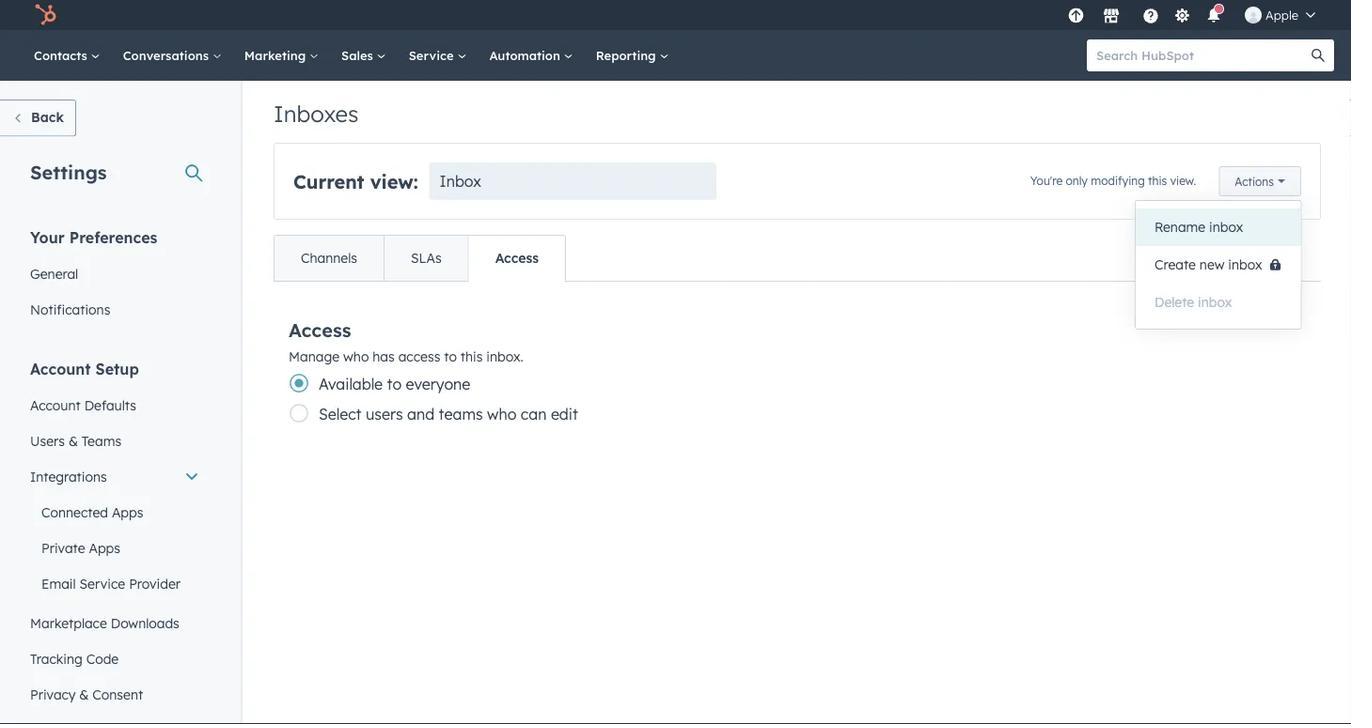 Task type: locate. For each thing, give the bounding box(es) containing it.
email service provider
[[41, 576, 181, 592]]

access link
[[468, 236, 565, 281]]

your
[[30, 228, 65, 247]]

0 vertical spatial this
[[1148, 174, 1167, 188]]

who left the has
[[343, 349, 369, 365]]

slas link
[[384, 236, 468, 281]]

0 vertical spatial service
[[409, 47, 457, 63]]

back
[[31, 109, 64, 126]]

help image
[[1142, 8, 1159, 25]]

upgrade link
[[1064, 5, 1088, 25]]

apps for private apps
[[89, 540, 120, 557]]

manage
[[289, 349, 340, 365]]

inbox down create new inbox "button" in the top of the page
[[1198, 294, 1232, 311]]

account up the users
[[30, 397, 81, 414]]

your preferences element
[[19, 227, 211, 328]]

users & teams link
[[19, 424, 211, 459]]

back link
[[0, 100, 76, 137]]

modifying
[[1091, 174, 1145, 188]]

rename inbox button
[[1136, 209, 1301, 246]]

service right sales link
[[409, 47, 457, 63]]

& for privacy
[[79, 687, 89, 703]]

1 vertical spatial service
[[79, 576, 125, 592]]

& right privacy at the left of page
[[79, 687, 89, 703]]

settings
[[30, 160, 107, 184]]

0 vertical spatial &
[[69, 433, 78, 449]]

1 vertical spatial apps
[[89, 540, 120, 557]]

this left inbox.
[[461, 349, 483, 365]]

everyone
[[406, 375, 470, 394]]

reporting
[[596, 47, 660, 63]]

account inside "account defaults" link
[[30, 397, 81, 414]]

inbox for delete inbox
[[1198, 294, 1232, 311]]

1 horizontal spatial service
[[409, 47, 457, 63]]

1 horizontal spatial to
[[444, 349, 457, 365]]

notifications
[[30, 301, 110, 318]]

0 horizontal spatial access
[[289, 318, 351, 342]]

delete inbox
[[1155, 294, 1232, 311]]

account
[[30, 360, 91, 378], [30, 397, 81, 414]]

0 horizontal spatial &
[[69, 433, 78, 449]]

& for users
[[69, 433, 78, 449]]

service inside account setup element
[[79, 576, 125, 592]]

code
[[86, 651, 119, 668]]

create new inbox button
[[1136, 246, 1301, 284]]

1 horizontal spatial this
[[1148, 174, 1167, 188]]

apps down integrations 'button'
[[112, 504, 143, 521]]

apps
[[112, 504, 143, 521], [89, 540, 120, 557]]

marketplaces button
[[1092, 0, 1131, 30]]

private apps
[[41, 540, 120, 557]]

1 vertical spatial to
[[387, 375, 402, 394]]

inbox right new
[[1228, 257, 1262, 273]]

access
[[495, 250, 539, 267], [289, 318, 351, 342]]

inbox for rename inbox
[[1209, 219, 1243, 236]]

email
[[41, 576, 76, 592]]

hubspot image
[[34, 4, 56, 26]]

1 vertical spatial this
[[461, 349, 483, 365]]

2 vertical spatial inbox
[[1198, 294, 1232, 311]]

search button
[[1302, 39, 1334, 71]]

provider
[[129, 576, 181, 592]]

apps up email service provider
[[89, 540, 120, 557]]

preferences
[[69, 228, 157, 247]]

available
[[319, 375, 383, 394]]

this left view.
[[1148, 174, 1167, 188]]

1 horizontal spatial &
[[79, 687, 89, 703]]

access right slas
[[495, 250, 539, 267]]

0 vertical spatial apps
[[112, 504, 143, 521]]

0 vertical spatial to
[[444, 349, 457, 365]]

current
[[293, 170, 364, 193]]

0 horizontal spatial service
[[79, 576, 125, 592]]

inbox
[[440, 172, 481, 191]]

1 account from the top
[[30, 360, 91, 378]]

connected apps link
[[19, 495, 211, 531]]

who inside access manage who has access to this inbox.
[[343, 349, 369, 365]]

slas
[[411, 250, 442, 267]]

select users and teams who can edit
[[319, 405, 578, 424]]

integrations
[[30, 469, 107, 485]]

email service provider link
[[19, 567, 211, 602]]

service down private apps link
[[79, 576, 125, 592]]

has
[[373, 349, 395, 365]]

account setup element
[[19, 359, 211, 725]]

access up manage
[[289, 318, 351, 342]]

1 vertical spatial who
[[487, 405, 517, 424]]

&
[[69, 433, 78, 449], [79, 687, 89, 703]]

access inside access manage who has access to this inbox.
[[289, 318, 351, 342]]

inboxes
[[274, 100, 359, 128]]

actions
[[1235, 174, 1274, 189]]

1 vertical spatial access
[[289, 318, 351, 342]]

inbox button
[[429, 163, 716, 200]]

account up account defaults
[[30, 360, 91, 378]]

users & teams
[[30, 433, 121, 449]]

marketplaces image
[[1103, 8, 1120, 25]]

privacy
[[30, 687, 76, 703]]

contacts
[[34, 47, 91, 63]]

this
[[1148, 174, 1167, 188], [461, 349, 483, 365]]

channels
[[301, 250, 357, 267]]

tab list containing channels
[[274, 235, 566, 282]]

to inside access manage who has access to this inbox.
[[444, 349, 457, 365]]

account for account defaults
[[30, 397, 81, 414]]

marketing
[[244, 47, 309, 63]]

private apps link
[[19, 531, 211, 567]]

current view:
[[293, 170, 418, 193]]

access
[[398, 349, 440, 365]]

apple
[[1266, 7, 1299, 23]]

0 vertical spatial inbox
[[1209, 219, 1243, 236]]

inbox
[[1209, 219, 1243, 236], [1228, 257, 1262, 273], [1198, 294, 1232, 311]]

inbox up create new inbox "button" in the top of the page
[[1209, 219, 1243, 236]]

& right the users
[[69, 433, 78, 449]]

this inside access manage who has access to this inbox.
[[461, 349, 483, 365]]

upgrade image
[[1068, 8, 1085, 25]]

service
[[409, 47, 457, 63], [79, 576, 125, 592]]

1 vertical spatial inbox
[[1228, 257, 1262, 273]]

tracking code link
[[19, 642, 211, 677]]

to down the has
[[387, 375, 402, 394]]

you're only modifying this view.
[[1030, 174, 1196, 188]]

0 horizontal spatial this
[[461, 349, 483, 365]]

1 horizontal spatial access
[[495, 250, 539, 267]]

0 vertical spatial who
[[343, 349, 369, 365]]

marketplace
[[30, 615, 107, 632]]

your preferences
[[30, 228, 157, 247]]

access for access
[[495, 250, 539, 267]]

sales
[[341, 47, 377, 63]]

notifications button
[[1198, 0, 1230, 30]]

to up everyone
[[444, 349, 457, 365]]

2 account from the top
[[30, 397, 81, 414]]

1 vertical spatial &
[[79, 687, 89, 703]]

access manage who has access to this inbox.
[[289, 318, 523, 365]]

0 vertical spatial account
[[30, 360, 91, 378]]

delete
[[1155, 294, 1194, 311]]

0 vertical spatial access
[[495, 250, 539, 267]]

tab list
[[274, 235, 566, 282]]

who left the can
[[487, 405, 517, 424]]

1 horizontal spatial who
[[487, 405, 517, 424]]

help button
[[1135, 0, 1167, 30]]

0 horizontal spatial who
[[343, 349, 369, 365]]

1 vertical spatial account
[[30, 397, 81, 414]]

edit
[[551, 405, 578, 424]]

privacy & consent link
[[19, 677, 211, 713]]



Task type: describe. For each thing, give the bounding box(es) containing it.
you're
[[1030, 174, 1063, 188]]

view:
[[370, 170, 418, 193]]

marketplace downloads link
[[19, 606, 211, 642]]

create
[[1155, 257, 1196, 273]]

hubspot link
[[23, 4, 71, 26]]

and
[[407, 405, 435, 424]]

inbox inside "button"
[[1228, 257, 1262, 273]]

reporting link
[[585, 30, 680, 81]]

general
[[30, 266, 78, 282]]

only
[[1066, 174, 1088, 188]]

access for access manage who has access to this inbox.
[[289, 318, 351, 342]]

automation link
[[478, 30, 585, 81]]

settings link
[[1171, 5, 1194, 25]]

delete inbox button
[[1136, 284, 1301, 322]]

teams
[[439, 405, 483, 424]]

notifications link
[[19, 292, 211, 328]]

sales link
[[330, 30, 397, 81]]

automation
[[489, 47, 564, 63]]

private
[[41, 540, 85, 557]]

rename inbox
[[1155, 219, 1243, 236]]

connected apps
[[41, 504, 143, 521]]

downloads
[[111, 615, 179, 632]]

settings image
[[1174, 8, 1191, 25]]

contacts link
[[23, 30, 112, 81]]

users
[[30, 433, 65, 449]]

general link
[[19, 256, 211, 292]]

rename
[[1155, 219, 1206, 236]]

service link
[[397, 30, 478, 81]]

integrations button
[[19, 459, 211, 495]]

available to everyone
[[319, 375, 470, 394]]

create new inbox
[[1155, 257, 1262, 273]]

apple menu
[[1062, 0, 1329, 30]]

connected
[[41, 504, 108, 521]]

apps for connected apps
[[112, 504, 143, 521]]

new
[[1200, 257, 1225, 273]]

0 horizontal spatial to
[[387, 375, 402, 394]]

inbox.
[[486, 349, 523, 365]]

can
[[521, 405, 547, 424]]

users
[[366, 405, 403, 424]]

channels link
[[275, 236, 384, 281]]

account defaults link
[[19, 388, 211, 424]]

Search HubSpot search field
[[1087, 39, 1317, 71]]

conversations link
[[112, 30, 233, 81]]

conversations
[[123, 47, 212, 63]]

view.
[[1170, 174, 1196, 188]]

apple button
[[1234, 0, 1327, 30]]

marketing link
[[233, 30, 330, 81]]

account setup
[[30, 360, 139, 378]]

teams
[[82, 433, 121, 449]]

consent
[[92, 687, 143, 703]]

select
[[319, 405, 362, 424]]

actions button
[[1219, 166, 1301, 197]]

account for account setup
[[30, 360, 91, 378]]

marketplace downloads
[[30, 615, 179, 632]]

privacy & consent
[[30, 687, 143, 703]]

account defaults
[[30, 397, 136, 414]]

setup
[[95, 360, 139, 378]]

notifications image
[[1205, 8, 1222, 25]]

tracking
[[30, 651, 83, 668]]

tracking code
[[30, 651, 119, 668]]

defaults
[[84, 397, 136, 414]]

bob builder image
[[1245, 7, 1262, 24]]

search image
[[1312, 49, 1325, 62]]



Task type: vqa. For each thing, say whether or not it's contained in the screenshot.
REPORTING on the left top of page
yes



